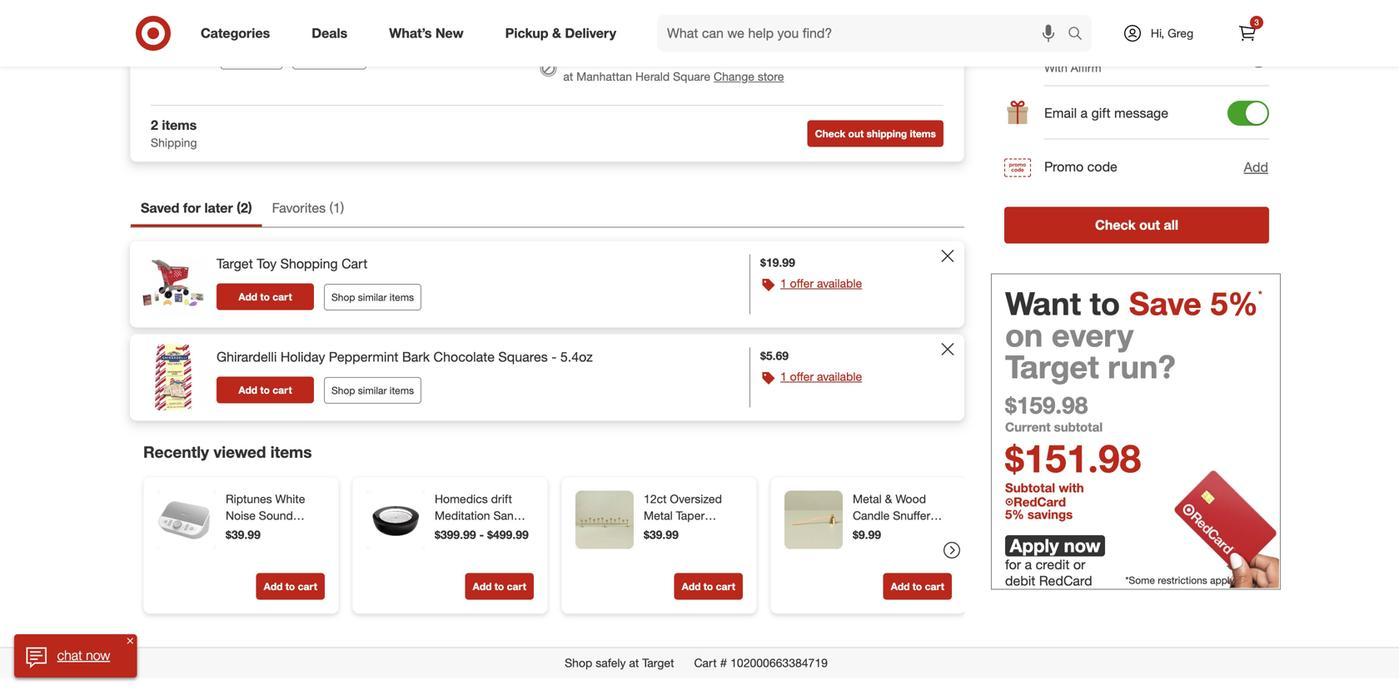 Task type: describe. For each thing, give the bounding box(es) containing it.
subtotal
[[1005, 480, 1055, 496]]

add to cart for homedics drift meditation sand table's 'add to cart' button
[[473, 581, 526, 593]]

target toy shopping cart link
[[217, 254, 367, 274]]

$39.99 add to cart for sounds
[[226, 528, 317, 593]]

& down brass/brown
[[892, 542, 899, 556]]

homedics drift meditation sand table link
[[435, 491, 530, 540]]

apply now button
[[1005, 535, 1105, 557]]

when
[[563, 31, 589, 44]]

saved
[[141, 200, 179, 216]]

1 as from the left
[[1071, 43, 1086, 59]]

savings
[[1028, 507, 1073, 522]]

available for target toy shopping cart
[[817, 276, 862, 291]]

want
[[1005, 284, 1081, 323]]

$35
[[1071, 6, 1089, 21]]

with inside riptunes white noise sound machine with 28 soothing sounds
[[274, 525, 295, 540]]

square
[[673, 69, 710, 84]]

table
[[435, 525, 462, 540]]

categories link
[[187, 15, 291, 52]]

taper
[[676, 509, 705, 523]]

sounds
[[276, 542, 316, 556]]

later
[[204, 200, 233, 216]]

2 vertical spatial shop
[[565, 656, 592, 671]]

what's new link
[[375, 15, 484, 52]]

offer for ghirardelli holiday peppermint bark chocolate squares - 5.4oz
[[790, 369, 814, 384]]

holiday present cat playhouse scratcher - wondershop™
[[221, 0, 475, 31]]

playhouse
[[343, 0, 405, 12]]

get it by wed, dec 13 when you order by 12:00pm today
[[563, 14, 723, 44]]

shop safely at target
[[565, 656, 674, 671]]

cart for homedics drift meditation sand table's 'add to cart' button
[[507, 581, 526, 593]]

cart for 'add to cart' button underneath ghirardelli
[[273, 384, 292, 396]]

not available radio
[[540, 60, 557, 77]]

to down $499.99
[[494, 581, 504, 593]]

promo code
[[1044, 159, 1117, 175]]

target inside list item
[[217, 256, 253, 272]]

saved for later ( 2 )
[[141, 200, 252, 216]]

safely
[[596, 656, 626, 671]]

3
[[1254, 17, 1259, 27]]

28
[[298, 525, 311, 540]]

add to cart button down ghirardelli
[[217, 377, 314, 403]]

meditation
[[435, 509, 490, 523]]

What can we help you find? suggestions appear below search field
[[657, 15, 1072, 52]]

1 offer available button for target toy shopping cart
[[780, 275, 862, 292]]

available inside order pickup not available at manhattan herald square change store
[[655, 52, 700, 67]]

store
[[758, 69, 784, 84]]

manhattan
[[576, 69, 632, 84]]

check for check out shipping items
[[815, 127, 845, 140]]

shop for shopping
[[331, 291, 355, 303]]

cat
[[318, 0, 339, 12]]

to down metal & wood candle snuffer brass/brown - hearth & hand™ with magnolia link
[[912, 581, 922, 593]]

1 offer available for target toy shopping cart
[[780, 276, 862, 291]]

chat now button
[[14, 635, 137, 678]]

1 ) from the left
[[248, 200, 252, 216]]

debit
[[1005, 573, 1035, 589]]

magnolia inside the metal & wood candle snuffer brass/brown - hearth & hand™ with magnolia
[[878, 559, 925, 573]]

- inside list item
[[551, 349, 557, 365]]

items inside the target toy shopping cart list item
[[390, 291, 414, 303]]

affirm
[[1071, 61, 1101, 75]]

brass/brown
[[853, 525, 920, 540]]

to inside ghirardelli holiday peppermint bark chocolate squares - 5.4oz list item
[[260, 384, 270, 396]]

metal & wood candle snuffer brass/brown - hearth & hand™ with magnolia
[[853, 492, 937, 573]]

add to cart button for riptunes white noise sound machine with 28 soothing sounds
[[256, 574, 325, 600]]

items up white
[[270, 443, 312, 462]]

shop similar items button for bark
[[324, 377, 421, 404]]

12ct
[[644, 492, 667, 507]]

noise
[[226, 509, 256, 523]]

now for apply
[[1064, 535, 1101, 557]]

$17/mo.
[[1134, 43, 1183, 59]]

email a gift message
[[1044, 105, 1168, 121]]

order
[[612, 31, 637, 44]]

items inside 2 items shipping
[[162, 117, 197, 133]]

squares
[[498, 349, 548, 365]]

to inside list item
[[260, 291, 270, 303]]

0 vertical spatial redcard
[[1013, 494, 1066, 510]]

you
[[592, 31, 609, 44]]

subtotal with
[[1005, 480, 1087, 496]]

ghirardelli
[[217, 349, 277, 365]]

candelabra
[[644, 525, 704, 540]]

$39.99 for noise
[[226, 528, 261, 542]]

hi, greg
[[1151, 26, 1193, 40]]

102000663384719
[[730, 656, 828, 671]]

cart for 'add to cart' button for metal & wood candle snuffer brass/brown - hearth & hand™ with magnolia
[[925, 581, 944, 593]]

$151.98
[[1005, 435, 1141, 482]]

items inside 'button'
[[910, 127, 936, 140]]

riptunes white noise sound machine with 28 soothing sounds link
[[226, 491, 321, 556]]

to down brass
[[703, 581, 713, 593]]

similar for cart
[[358, 291, 387, 303]]

code
[[1087, 159, 1117, 175]]

1 vertical spatial cart
[[694, 656, 717, 671]]

$399.99
[[435, 528, 476, 542]]

metal inside 12ct oversized metal taper candelabra antique brass - hearth & hand™ with magnolia
[[644, 509, 673, 523]]

$39.99 add to cart for hearth
[[644, 528, 735, 593]]

email
[[1044, 105, 1077, 121]]

pay as low as $17/mo. with affirm
[[1044, 43, 1183, 75]]

delivery
[[565, 25, 616, 41]]

hand™ inside the metal & wood candle snuffer brass/brown - hearth & hand™ with magnolia
[[902, 542, 937, 556]]

0 vertical spatial 1
[[333, 200, 340, 216]]

(exclusions
[[1134, 6, 1191, 21]]

12ct oversized metal taper candelabra antique brass - hearth & hand™ with magnolia
[[644, 492, 728, 590]]

at inside order pickup not available at manhattan herald square change store
[[563, 69, 573, 84]]

similar for bark
[[358, 384, 387, 397]]

viewed
[[213, 443, 266, 462]]

add inside button
[[1244, 159, 1268, 175]]

hearth inside the metal & wood candle snuffer brass/brown - hearth & hand™ with magnolia
[[853, 542, 888, 556]]

pay
[[1044, 43, 1067, 59]]

shipping
[[151, 136, 197, 150]]

orders*
[[1093, 6, 1130, 21]]

ghirardelli holiday peppermint bark chocolate squares - 5.4oz
[[217, 349, 593, 365]]

present
[[269, 0, 315, 12]]

wood
[[896, 492, 926, 507]]

cart # 102000663384719
[[694, 656, 828, 671]]

target inside on every target run?
[[1005, 347, 1099, 386]]

add to cart for 'add to cart' button below "toy"
[[238, 291, 292, 303]]

want to save 5% *
[[1005, 284, 1262, 323]]

herald
[[635, 69, 670, 84]]

peppermint
[[329, 349, 398, 365]]

cart item ready to fulfill group
[[131, 0, 964, 105]]

change store button
[[714, 68, 784, 85]]

check out all button
[[1004, 207, 1269, 244]]

apply now for a credit or debit redcard
[[1005, 535, 1101, 589]]

not
[[635, 52, 652, 67]]

add inside the target toy shopping cart list item
[[238, 291, 257, 303]]

drift
[[491, 492, 512, 507]]

snuffer
[[893, 509, 930, 523]]

deals link
[[297, 15, 368, 52]]

pickup inside order pickup not available at manhattan herald square change store
[[596, 52, 632, 67]]

add to cart for 'add to cart' button for metal & wood candle snuffer brass/brown - hearth & hand™ with magnolia
[[891, 581, 944, 593]]

offer for target toy shopping cart
[[790, 276, 814, 291]]

riptunes
[[226, 492, 272, 507]]

1 horizontal spatial target
[[642, 656, 674, 671]]

on
[[1005, 316, 1043, 355]]

ghirardelli holiday peppermint bark chocolate squares - 5.4oz link
[[217, 348, 593, 367]]



Task type: vqa. For each thing, say whether or not it's contained in the screenshot.
Comin'
no



Task type: locate. For each thing, give the bounding box(es) containing it.
cart
[[273, 291, 292, 303], [273, 384, 292, 396], [298, 581, 317, 593], [507, 581, 526, 593], [716, 581, 735, 593], [925, 581, 944, 593]]

to left save
[[1090, 284, 1120, 323]]

what's new
[[389, 25, 464, 41]]

0 vertical spatial pickup
[[505, 25, 548, 41]]

shop down shopping on the top left
[[331, 291, 355, 303]]

2 1 offer available button from the top
[[780, 369, 862, 385]]

2 items shipping
[[151, 117, 197, 150]]

add to cart for 'add to cart' button underneath ghirardelli
[[238, 384, 292, 396]]

cart down metal & wood candle snuffer brass/brown - hearth & hand™ with magnolia link
[[925, 581, 944, 593]]

0 vertical spatial at
[[563, 69, 573, 84]]

add to cart down metal & wood candle snuffer brass/brown - hearth & hand™ with magnolia link
[[891, 581, 944, 593]]

add to cart down "toy"
[[238, 291, 292, 303]]

cart inside list item
[[273, 291, 292, 303]]

2 shop similar items from the top
[[331, 384, 414, 397]]

with inside the metal & wood candle snuffer brass/brown - hearth & hand™ with magnolia
[[853, 559, 874, 573]]

0 horizontal spatial target
[[217, 256, 253, 272]]

0 horizontal spatial hand™
[[693, 559, 728, 573]]

$159.98 current subtotal $151.98
[[1005, 391, 1141, 482]]

0 vertical spatial 1 offer available
[[780, 276, 862, 291]]

0 vertical spatial for
[[183, 200, 201, 216]]

shop down peppermint
[[331, 384, 355, 397]]

now down savings
[[1064, 535, 1101, 557]]

1 horizontal spatial cart
[[694, 656, 717, 671]]

at down "order"
[[563, 69, 573, 84]]

- inside 12ct oversized metal taper candelabra antique brass - hearth & hand™ with magnolia
[[720, 542, 724, 556]]

check inside 'button'
[[815, 127, 845, 140]]

$499.99
[[487, 528, 529, 542]]

items
[[162, 117, 197, 133], [910, 127, 936, 140], [390, 291, 414, 303], [390, 384, 414, 397], [270, 443, 312, 462]]

1 shop similar items button from the top
[[324, 284, 421, 310]]

1 vertical spatial pickup
[[596, 52, 632, 67]]

shop inside ghirardelli holiday peppermint bark chocolate squares - 5.4oz list item
[[331, 384, 355, 397]]

2 vertical spatial 1
[[780, 369, 787, 384]]

cart down target toy shopping cart link at the top left of page
[[273, 291, 292, 303]]

-
[[470, 0, 475, 12], [551, 349, 557, 365], [923, 525, 928, 540], [479, 528, 484, 542], [720, 542, 724, 556]]

check for check out all
[[1095, 217, 1136, 233]]

available for ghirardelli holiday peppermint bark chocolate squares - 5.4oz
[[817, 369, 862, 384]]

by right it
[[595, 14, 607, 29]]

run?
[[1108, 347, 1176, 386]]

hi,
[[1151, 26, 1164, 40]]

0 vertical spatial check
[[815, 127, 845, 140]]

1 offer available button down $19.99
[[780, 275, 862, 292]]

apply.
[[1210, 574, 1236, 587]]

similar down peppermint
[[358, 384, 387, 397]]

0 vertical spatial similar
[[358, 291, 387, 303]]

shop inside list item
[[331, 291, 355, 303]]

shop similar items button down peppermint
[[324, 377, 421, 404]]

0 vertical spatial holiday
[[221, 0, 265, 12]]

now right the chat
[[86, 648, 110, 664]]

shop similar items up peppermint
[[331, 291, 414, 303]]

redcard up apply
[[1013, 494, 1066, 510]]

1 right favorites
[[333, 200, 340, 216]]

0 horizontal spatial for
[[183, 200, 201, 216]]

5% savings
[[1005, 507, 1073, 522]]

with $35 orders* (exclusions apply)
[[1044, 6, 1226, 21]]

add to cart button down brass
[[674, 574, 743, 600]]

target toy shopping cart image
[[140, 251, 207, 318]]

0 horizontal spatial a
[[1025, 557, 1032, 573]]

by down dec
[[640, 31, 651, 44]]

1 inside the target toy shopping cart list item
[[780, 276, 787, 291]]

for inside apply now for a credit or debit redcard
[[1005, 557, 1021, 573]]

as right low
[[1115, 43, 1130, 59]]

0 vertical spatial 5%
[[1210, 284, 1258, 323]]

0 horizontal spatial )
[[248, 200, 252, 216]]

target toy shopping cart list item
[[130, 241, 964, 328]]

out inside 'button'
[[848, 127, 864, 140]]

1 horizontal spatial check
[[1095, 217, 1136, 233]]

0 vertical spatial target
[[217, 256, 253, 272]]

1 vertical spatial magnolia
[[669, 575, 716, 590]]

1 horizontal spatial pickup
[[596, 52, 632, 67]]

1 offer available
[[780, 276, 862, 291], [780, 369, 862, 384]]

5% down subtotal
[[1005, 507, 1024, 522]]

similar inside ghirardelli holiday peppermint bark chocolate squares - 5.4oz list item
[[358, 384, 387, 397]]

out for all
[[1139, 217, 1160, 233]]

white
[[275, 492, 305, 507]]

hand™ down brass
[[693, 559, 728, 573]]

0 horizontal spatial out
[[848, 127, 864, 140]]

magnolia inside 12ct oversized metal taper candelabra antique brass - hearth & hand™ with magnolia
[[669, 575, 716, 590]]

0 vertical spatial out
[[848, 127, 864, 140]]

shop similar items for cart
[[331, 291, 414, 303]]

add to cart button for 12ct oversized metal taper candelabra antique brass - hearth & hand™ with magnolia
[[674, 574, 743, 600]]

*some restrictions apply.
[[1125, 574, 1236, 587]]

0 horizontal spatial check
[[815, 127, 845, 140]]

) right favorites
[[340, 200, 344, 216]]

order pickup not available at manhattan herald square change store
[[563, 52, 784, 84]]

apply
[[1010, 535, 1059, 557]]

out left all
[[1139, 217, 1160, 233]]

add to cart button down "toy"
[[217, 283, 314, 310]]

cart inside ghirardelli holiday peppermint bark chocolate squares - 5.4oz list item
[[273, 384, 292, 396]]

$39.99 for metal
[[644, 528, 679, 542]]

ghirardelli holiday peppermint bark chocolate squares - 5.4oz list item
[[130, 334, 964, 421]]

$39.99 down noise at bottom left
[[226, 528, 261, 542]]

shop similar items inside ghirardelli holiday peppermint bark chocolate squares - 5.4oz list item
[[331, 384, 414, 397]]

& left get
[[552, 25, 561, 41]]

cart right shopping on the top left
[[342, 256, 367, 272]]

a
[[1081, 105, 1088, 121], [1025, 557, 1032, 573]]

1 vertical spatial out
[[1139, 217, 1160, 233]]

new
[[435, 25, 464, 41]]

shop similar items inside the target toy shopping cart list item
[[331, 291, 414, 303]]

target right safely
[[642, 656, 674, 671]]

- right $399.99
[[479, 528, 484, 542]]

2 ( from the left
[[329, 200, 333, 216]]

out left shipping
[[848, 127, 864, 140]]

offer inside ghirardelli holiday peppermint bark chocolate squares - 5.4oz list item
[[790, 369, 814, 384]]

0 horizontal spatial 2
[[151, 117, 158, 133]]

1 horizontal spatial 2
[[241, 200, 248, 216]]

)
[[248, 200, 252, 216], [340, 200, 344, 216]]

check inside button
[[1095, 217, 1136, 233]]

now for chat
[[86, 648, 110, 664]]

0 horizontal spatial as
[[1071, 43, 1086, 59]]

1 horizontal spatial at
[[629, 656, 639, 671]]

0 vertical spatial now
[[1064, 535, 1101, 557]]

1 $39.99 add to cart from the left
[[226, 528, 317, 593]]

- inside the metal & wood candle snuffer brass/brown - hearth & hand™ with magnolia
[[923, 525, 928, 540]]

holiday inside "holiday present cat playhouse scratcher - wondershop™"
[[221, 0, 265, 12]]

13
[[664, 14, 677, 29]]

redcard inside apply now for a credit or debit redcard
[[1039, 573, 1092, 589]]

with left $35
[[1044, 6, 1068, 21]]

1 ( from the left
[[237, 200, 241, 216]]

with
[[1059, 480, 1084, 496], [274, 525, 295, 540], [853, 559, 874, 573], [644, 575, 665, 590]]

by
[[595, 14, 607, 29], [640, 31, 651, 44]]

hearth down antique
[[644, 559, 679, 573]]

2 $39.99 from the left
[[644, 528, 679, 542]]

oversized
[[670, 492, 722, 507]]

shop
[[331, 291, 355, 303], [331, 384, 355, 397], [565, 656, 592, 671]]

magnolia down brass
[[669, 575, 716, 590]]

0 horizontal spatial by
[[595, 14, 607, 29]]

cart down $499.99
[[507, 581, 526, 593]]

1 vertical spatial 2
[[241, 200, 248, 216]]

for left the later
[[183, 200, 201, 216]]

pickup up manhattan
[[596, 52, 632, 67]]

1 offer available for ghirardelli holiday peppermint bark chocolate squares - 5.4oz
[[780, 369, 862, 384]]

- inside "holiday present cat playhouse scratcher - wondershop™"
[[470, 0, 475, 12]]

1 offer available button inside ghirardelli holiday peppermint bark chocolate squares - 5.4oz list item
[[780, 369, 862, 385]]

1 vertical spatial 1 offer available button
[[780, 369, 862, 385]]

chat now dialog
[[14, 635, 137, 678]]

1 horizontal spatial by
[[640, 31, 651, 44]]

2 similar from the top
[[358, 384, 387, 397]]

1 horizontal spatial magnolia
[[878, 559, 925, 573]]

check left all
[[1095, 217, 1136, 233]]

what's
[[389, 25, 432, 41]]

1 vertical spatial check
[[1095, 217, 1136, 233]]

recently
[[143, 443, 209, 462]]

target up $159.98
[[1005, 347, 1099, 386]]

1 horizontal spatial now
[[1064, 535, 1101, 557]]

5% right save
[[1210, 284, 1258, 323]]

for left credit
[[1005, 557, 1021, 573]]

1 vertical spatial available
[[817, 276, 862, 291]]

1 offer available button
[[780, 275, 862, 292], [780, 369, 862, 385]]

homedics drift meditation sand table
[[435, 492, 521, 540]]

riptunes white noise sound machine with 28 soothing sounds image
[[157, 491, 216, 549], [157, 491, 216, 549]]

at
[[563, 69, 573, 84], [629, 656, 639, 671]]

credit
[[1036, 557, 1070, 573]]

items up shipping
[[162, 117, 197, 133]]

2 1 offer available from the top
[[780, 369, 862, 384]]

brass
[[687, 542, 717, 556]]

shop similar items
[[331, 291, 414, 303], [331, 384, 414, 397]]

add to cart down ghirardelli
[[238, 384, 292, 396]]

metal up the candle
[[853, 492, 882, 507]]

1 horizontal spatial $39.99
[[644, 528, 679, 542]]

categories
[[201, 25, 270, 41]]

1 vertical spatial now
[[86, 648, 110, 664]]

to down ghirardelli
[[260, 384, 270, 396]]

cart down ghirardelli
[[273, 384, 292, 396]]

with up savings
[[1059, 480, 1084, 496]]

shop similar items for bark
[[331, 384, 414, 397]]

1 vertical spatial redcard
[[1039, 573, 1092, 589]]

0 vertical spatial 2
[[151, 117, 158, 133]]

0 vertical spatial by
[[595, 14, 607, 29]]

0 vertical spatial magnolia
[[878, 559, 925, 573]]

low
[[1090, 43, 1112, 59]]

1 with from the top
[[1044, 6, 1068, 21]]

1 horizontal spatial $39.99 add to cart
[[644, 528, 735, 593]]

✕
[[127, 636, 133, 646]]

1 horizontal spatial 5%
[[1210, 284, 1258, 323]]

0 horizontal spatial 5%
[[1005, 507, 1024, 522]]

0 vertical spatial hand™
[[902, 542, 937, 556]]

with down pay
[[1044, 61, 1068, 75]]

scratcher
[[408, 0, 466, 12]]

greg
[[1168, 26, 1193, 40]]

sand
[[493, 509, 521, 523]]

1 1 offer available button from the top
[[780, 275, 862, 292]]

similar up peppermint
[[358, 291, 387, 303]]

homedics
[[435, 492, 488, 507]]

add to cart inside the target toy shopping cart list item
[[238, 291, 292, 303]]

shipping
[[867, 127, 907, 140]]

available inside the target toy shopping cart list item
[[817, 276, 862, 291]]

1 vertical spatial shop
[[331, 384, 355, 397]]

1 offer available button for ghirardelli holiday peppermint bark chocolate squares - 5.4oz
[[780, 369, 862, 385]]

cart down sounds
[[298, 581, 317, 593]]

0 horizontal spatial metal
[[644, 509, 673, 523]]

1 horizontal spatial metal
[[853, 492, 882, 507]]

1 shop similar items from the top
[[331, 291, 414, 303]]

12ct oversized metal taper candelabra antique brass - hearth & hand™ with magnolia image
[[575, 491, 634, 549], [575, 491, 634, 549]]

2 inside 2 items shipping
[[151, 117, 158, 133]]

shop for peppermint
[[331, 384, 355, 397]]

available inside ghirardelli holiday peppermint bark chocolate squares - 5.4oz list item
[[817, 369, 862, 384]]

holiday present cat playhouse scratcher - wondershop™ link
[[221, 0, 513, 33]]

similar
[[358, 291, 387, 303], [358, 384, 387, 397]]

a inside apply now for a credit or debit redcard
[[1025, 557, 1032, 573]]

0 vertical spatial offer
[[790, 276, 814, 291]]

0 vertical spatial shop similar items
[[331, 291, 414, 303]]

1 for target toy shopping cart
[[780, 276, 787, 291]]

1 vertical spatial shop similar items
[[331, 384, 414, 397]]

#
[[720, 656, 727, 671]]

0 horizontal spatial hearth
[[644, 559, 679, 573]]

a left credit
[[1025, 557, 1032, 573]]

antique
[[644, 542, 684, 556]]

search button
[[1060, 15, 1100, 55]]

shop left safely
[[565, 656, 592, 671]]

add to cart button down $499.99
[[465, 574, 534, 600]]

add inside ghirardelli holiday peppermint bark chocolate squares - 5.4oz list item
[[238, 384, 257, 396]]

2 ) from the left
[[340, 200, 344, 216]]

0 horizontal spatial cart
[[342, 256, 367, 272]]

2 right the later
[[241, 200, 248, 216]]

chat now
[[57, 648, 110, 664]]

0 vertical spatial 1 offer available button
[[780, 275, 862, 292]]

candle
[[853, 509, 890, 523]]

to down sounds
[[285, 581, 295, 593]]

1 vertical spatial with
[[1044, 61, 1068, 75]]

as down search
[[1071, 43, 1086, 59]]

12:00pm
[[654, 31, 694, 44]]

1 offer available inside the target toy shopping cart list item
[[780, 276, 862, 291]]

add to cart inside ghirardelli holiday peppermint bark chocolate squares - 5.4oz list item
[[238, 384, 292, 396]]

hearth inside 12ct oversized metal taper candelabra antique brass - hearth & hand™ with magnolia
[[644, 559, 679, 573]]

1 down $19.99
[[780, 276, 787, 291]]

1 inside ghirardelli holiday peppermint bark chocolate squares - 5.4oz list item
[[780, 369, 787, 384]]

1 vertical spatial a
[[1025, 557, 1032, 573]]

12ct oversized metal taper candelabra antique brass - hearth & hand™ with magnolia link
[[644, 491, 740, 590]]

1 offer from the top
[[790, 276, 814, 291]]

- right brass
[[720, 542, 724, 556]]

with inside 12ct oversized metal taper candelabra antique brass - hearth & hand™ with magnolia
[[644, 575, 665, 590]]

with inside pay as low as $17/mo. with affirm
[[1044, 61, 1068, 75]]

&
[[552, 25, 561, 41], [885, 492, 892, 507], [892, 542, 899, 556], [683, 559, 690, 573]]

to down "toy"
[[260, 291, 270, 303]]

0 horizontal spatial holiday
[[221, 0, 265, 12]]

0 vertical spatial a
[[1081, 105, 1088, 121]]

dec
[[640, 14, 661, 29]]

or
[[1073, 557, 1085, 573]]

add to cart button down sounds
[[256, 574, 325, 600]]

1 vertical spatial 1
[[780, 276, 787, 291]]

0 horizontal spatial pickup
[[505, 25, 548, 41]]

1 horizontal spatial hearth
[[853, 542, 888, 556]]

0 vertical spatial available
[[655, 52, 700, 67]]

holiday inside list item
[[280, 349, 325, 365]]

now inside apply now for a credit or debit redcard
[[1064, 535, 1101, 557]]

None radio
[[540, 12, 557, 28]]

5.4oz
[[560, 349, 593, 365]]

1 vertical spatial for
[[1005, 557, 1021, 573]]

with down sound
[[274, 525, 295, 540]]

1 vertical spatial hearth
[[644, 559, 679, 573]]

add to cart button for homedics drift meditation sand table
[[465, 574, 534, 600]]

1 down $5.69
[[780, 369, 787, 384]]

gift
[[1091, 105, 1111, 121]]

( right favorites
[[329, 200, 333, 216]]

cart
[[342, 256, 367, 272], [694, 656, 717, 671]]

bark
[[402, 349, 430, 365]]

1 offer available button inside the target toy shopping cart list item
[[780, 275, 862, 292]]

target
[[217, 256, 253, 272], [1005, 347, 1099, 386], [642, 656, 674, 671]]

hand™ inside 12ct oversized metal taper candelabra antique brass - hearth & hand™ with magnolia
[[693, 559, 728, 573]]

hand™ down snuffer
[[902, 542, 937, 556]]

1 vertical spatial 5%
[[1005, 507, 1024, 522]]

check
[[815, 127, 845, 140], [1095, 217, 1136, 233]]

1 vertical spatial by
[[640, 31, 651, 44]]

1 vertical spatial metal
[[644, 509, 673, 523]]

& left wood
[[885, 492, 892, 507]]

offer inside the target toy shopping cart list item
[[790, 276, 814, 291]]

1 vertical spatial similar
[[358, 384, 387, 397]]

add to cart button
[[217, 283, 314, 310], [217, 377, 314, 403], [256, 574, 325, 600], [465, 574, 534, 600], [674, 574, 743, 600], [883, 574, 952, 600]]

pickup
[[505, 25, 548, 41], [596, 52, 632, 67]]

1 vertical spatial at
[[629, 656, 639, 671]]

1 vertical spatial 1 offer available
[[780, 369, 862, 384]]

2 shop similar items button from the top
[[324, 377, 421, 404]]

0 vertical spatial metal
[[853, 492, 882, 507]]

1 offer available inside ghirardelli holiday peppermint bark chocolate squares - 5.4oz list item
[[780, 369, 862, 384]]

2 $39.99 add to cart from the left
[[644, 528, 735, 593]]

redcard down apply now button
[[1039, 573, 1092, 589]]

1 offer available down $19.99
[[780, 276, 862, 291]]

- right scratcher
[[470, 0, 475, 12]]

1 for ghirardelli holiday peppermint bark chocolate squares - 5.4oz
[[780, 369, 787, 384]]

1 vertical spatial offer
[[790, 369, 814, 384]]

items up ghirardelli holiday peppermint bark chocolate squares - 5.4oz at bottom
[[390, 291, 414, 303]]

on every target run?
[[1005, 316, 1176, 386]]

2 vertical spatial target
[[642, 656, 674, 671]]

with down antique
[[644, 575, 665, 590]]

0 vertical spatial with
[[1044, 6, 1068, 21]]

with down $9.99
[[853, 559, 874, 573]]

out for shipping
[[848, 127, 864, 140]]

1 horizontal spatial hand™
[[902, 542, 937, 556]]

1 horizontal spatial a
[[1081, 105, 1088, 121]]

machine
[[226, 525, 270, 540]]

chat
[[57, 648, 82, 664]]

target left "toy"
[[217, 256, 253, 272]]

magnolia down brass/brown
[[878, 559, 925, 573]]

cart inside target toy shopping cart link
[[342, 256, 367, 272]]

2 with from the top
[[1044, 61, 1068, 75]]

promo
[[1044, 159, 1084, 175]]

$39.99 down 'taper'
[[644, 528, 679, 542]]

0 vertical spatial cart
[[342, 256, 367, 272]]

cart down brass
[[716, 581, 735, 593]]

toy
[[257, 256, 277, 272]]

& down brass
[[683, 559, 690, 573]]

2 offer from the top
[[790, 369, 814, 384]]

0 horizontal spatial (
[[237, 200, 241, 216]]

soothing
[[226, 542, 273, 556]]

2 horizontal spatial target
[[1005, 347, 1099, 386]]

1 vertical spatial hand™
[[693, 559, 728, 573]]

2 vertical spatial available
[[817, 369, 862, 384]]

2 up shipping
[[151, 117, 158, 133]]

similar inside the target toy shopping cart list item
[[358, 291, 387, 303]]

- down snuffer
[[923, 525, 928, 540]]

cart for 'add to cart' button below "toy"
[[273, 291, 292, 303]]

items right shipping
[[910, 127, 936, 140]]

cart left #
[[694, 656, 717, 671]]

1 vertical spatial shop similar items button
[[324, 377, 421, 404]]

0 horizontal spatial magnolia
[[669, 575, 716, 590]]

0 vertical spatial shop similar items button
[[324, 284, 421, 310]]

items down the ghirardelli holiday peppermint bark chocolate squares - 5.4oz link
[[390, 384, 414, 397]]

favorites
[[272, 200, 326, 216]]

order
[[563, 52, 593, 67]]

metal inside the metal & wood candle snuffer brass/brown - hearth & hand™ with magnolia
[[853, 492, 882, 507]]

items inside ghirardelli holiday peppermint bark chocolate squares - 5.4oz list item
[[390, 384, 414, 397]]

search
[[1060, 27, 1100, 43]]

every
[[1052, 316, 1134, 355]]

at right safely
[[629, 656, 639, 671]]

check out shipping items button
[[808, 120, 944, 147]]

out inside button
[[1139, 217, 1160, 233]]

3 link
[[1229, 15, 1266, 52]]

shop similar items button for cart
[[324, 284, 421, 310]]

- left 5.4oz
[[551, 349, 557, 365]]

current
[[1005, 419, 1051, 435]]

metal & wood candle snuffer brass/brown - hearth & hand™ with magnolia image
[[784, 491, 843, 549], [784, 491, 843, 549]]

shop similar items button up peppermint
[[324, 284, 421, 310]]

metal down 12ct
[[644, 509, 673, 523]]

pickup up the not available radio at the top of the page
[[505, 25, 548, 41]]

add to cart button for metal & wood candle snuffer brass/brown - hearth & hand™ with magnolia
[[883, 574, 952, 600]]

today
[[697, 31, 723, 44]]

chocolate
[[433, 349, 495, 365]]

0 horizontal spatial $39.99 add to cart
[[226, 528, 317, 593]]

now inside button
[[86, 648, 110, 664]]

get
[[563, 14, 582, 29]]

affirm image
[[1004, 46, 1031, 73], [1007, 49, 1029, 65]]

1 similar from the top
[[358, 291, 387, 303]]

check out shipping items
[[815, 127, 936, 140]]

hearth down brass/brown
[[853, 542, 888, 556]]

homedics drift meditation sand table image
[[366, 491, 425, 549], [366, 491, 425, 549]]

) right the later
[[248, 200, 252, 216]]

1 1 offer available from the top
[[780, 276, 862, 291]]

( right the later
[[237, 200, 241, 216]]

add to cart button down metal & wood candle snuffer brass/brown - hearth & hand™ with magnolia link
[[883, 574, 952, 600]]

ghirardelli holiday peppermint bark chocolate squares - 5.4oz image
[[140, 344, 207, 411]]

& inside 12ct oversized metal taper candelabra antique brass - hearth & hand™ with magnolia
[[683, 559, 690, 573]]

0 horizontal spatial at
[[563, 69, 573, 84]]

2 as from the left
[[1115, 43, 1130, 59]]

holiday present cat playhouse scratcher - wondershop&#8482; image
[[144, 0, 211, 62]]

1 $39.99 from the left
[[226, 528, 261, 542]]

1 vertical spatial holiday
[[280, 349, 325, 365]]

1 offer available button down $5.69
[[780, 369, 862, 385]]

add to cart down $499.99
[[473, 581, 526, 593]]

1 vertical spatial target
[[1005, 347, 1099, 386]]

0 horizontal spatial now
[[86, 648, 110, 664]]

1 horizontal spatial out
[[1139, 217, 1160, 233]]

check left shipping
[[815, 127, 845, 140]]

1 horizontal spatial for
[[1005, 557, 1021, 573]]

0 horizontal spatial $39.99
[[226, 528, 261, 542]]

1 horizontal spatial )
[[340, 200, 344, 216]]

shop similar items down peppermint
[[331, 384, 414, 397]]



